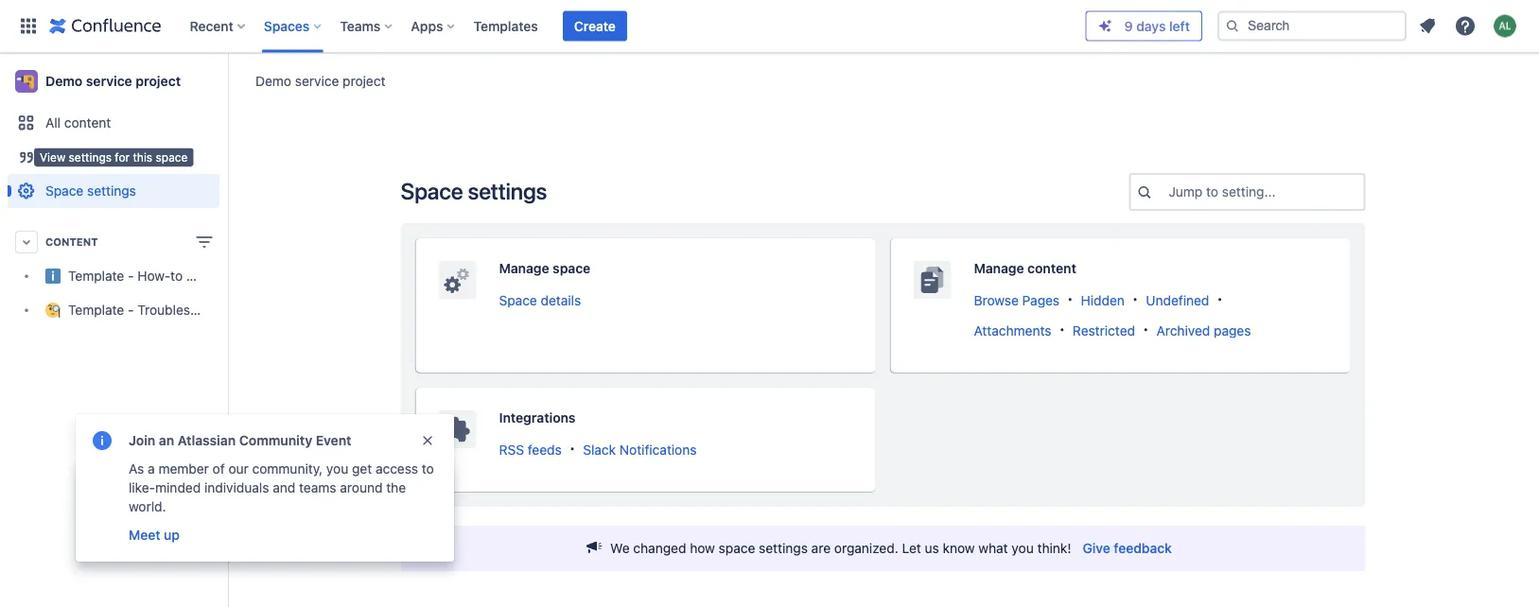 Task type: vqa. For each thing, say whether or not it's contained in the screenshot.
Customer
no



Task type: describe. For each thing, give the bounding box(es) containing it.
up
[[164, 528, 180, 543]]

all content
[[45, 115, 111, 131]]

world.
[[129, 499, 166, 515]]

recent button
[[184, 11, 252, 41]]

tree inside space element
[[8, 259, 278, 327]]

banner containing recent
[[0, 0, 1540, 53]]

templates link
[[468, 11, 544, 41]]

pages
[[1023, 292, 1060, 308]]

2 horizontal spatial space
[[499, 292, 537, 308]]

an
[[159, 433, 174, 449]]

how
[[690, 541, 715, 557]]

9 days left
[[1125, 18, 1191, 34]]

0 horizontal spatial space
[[156, 154, 188, 167]]

9 days left button
[[1087, 12, 1202, 40]]

our
[[229, 461, 249, 477]]

troubleshooting
[[138, 302, 237, 318]]

all content link
[[8, 106, 220, 140]]

the inside as a member of our community, you get access to like-minded individuals and teams around the world.
[[386, 480, 406, 496]]

undefined link
[[1147, 292, 1210, 308]]

we for we can't create a page for you
[[129, 482, 149, 498]]

restricted
[[1073, 323, 1136, 338]]

days
[[1137, 18, 1166, 34]]

to right "jump"
[[1207, 184, 1219, 200]]

teams
[[340, 18, 381, 34]]

get
[[352, 461, 372, 477]]

rss feeds link
[[499, 442, 562, 457]]

to inside as a member of our community, you get access to like-minded individuals and teams around the world.
[[422, 461, 434, 477]]

around
[[340, 480, 383, 496]]

restricted link
[[1073, 323, 1136, 338]]

give feedback button
[[1072, 534, 1184, 564]]

permissions;
[[278, 511, 355, 526]]

are
[[812, 541, 831, 557]]

space element
[[0, 53, 278, 608]]

archived pages
[[1157, 323, 1252, 338]]

info image
[[91, 430, 114, 452]]

search image
[[1226, 18, 1241, 34]]

0 horizontal spatial space
[[45, 183, 84, 199]]

Search settings text field
[[1169, 183, 1173, 202]]

access
[[376, 461, 418, 477]]

appswitcher icon image
[[17, 15, 40, 37]]

organized.
[[835, 541, 899, 557]]

notification icon image
[[1417, 15, 1440, 37]]

left
[[1170, 18, 1191, 34]]

article
[[240, 302, 278, 318]]

apps
[[411, 18, 443, 34]]

dismiss image
[[420, 483, 435, 498]]

meet
[[129, 528, 160, 543]]

space settings inside space element
[[45, 183, 136, 199]]

about
[[170, 530, 205, 545]]

recent
[[190, 18, 234, 34]]

manage content
[[974, 261, 1077, 276]]

manage for manage space
[[499, 261, 550, 276]]

collapse sidebar image
[[206, 62, 248, 100]]

the inside "you don't have the right permissions; talk to your admin about adjusting them."
[[223, 511, 242, 526]]

join an atlassian community event
[[129, 433, 352, 449]]

and
[[273, 480, 296, 496]]

as
[[129, 461, 144, 477]]

template - troubleshooting article link
[[8, 293, 278, 327]]

1 horizontal spatial demo service project link
[[256, 71, 386, 90]]

9
[[1125, 18, 1134, 34]]

spaces
[[264, 18, 310, 34]]

know
[[943, 541, 975, 557]]

admin
[[129, 530, 166, 545]]

attachments
[[974, 323, 1052, 338]]

member
[[159, 461, 209, 477]]

meet up button
[[127, 524, 182, 547]]

template - how-to guide
[[68, 268, 220, 284]]

changed
[[634, 541, 687, 557]]

to inside "you don't have the right permissions; talk to your admin about adjusting them."
[[385, 511, 397, 526]]

feeds
[[528, 442, 562, 457]]

your
[[400, 511, 427, 526]]

1 horizontal spatial space
[[553, 261, 591, 276]]

view
[[40, 154, 66, 167]]

integrations
[[499, 410, 576, 426]]

have
[[190, 511, 219, 526]]

we changed how space settings are organized. let us know what you think!
[[611, 541, 1072, 557]]

space details link
[[499, 292, 581, 308]]

feedback
[[1114, 541, 1173, 557]]

view settings for this space
[[40, 154, 188, 167]]

can't
[[152, 482, 184, 498]]

create
[[574, 18, 616, 34]]

blogs link
[[8, 140, 220, 174]]

create link
[[563, 11, 627, 41]]

meet up
[[129, 528, 180, 543]]

how-
[[138, 268, 170, 284]]

a inside as a member of our community, you get access to like-minded individuals and teams around the world.
[[148, 461, 155, 477]]

adjusting
[[208, 530, 264, 545]]

us
[[925, 541, 940, 557]]

1 horizontal spatial space settings
[[401, 178, 547, 204]]

teams
[[299, 480, 337, 496]]

browse
[[974, 292, 1019, 308]]

community,
[[252, 461, 323, 477]]

guide
[[186, 268, 220, 284]]

1 demo service project from the left
[[256, 73, 386, 89]]



Task type: locate. For each thing, give the bounding box(es) containing it.
teams button
[[334, 11, 400, 41]]

for left this
[[115, 154, 130, 167]]

project down teams 'popup button'
[[343, 73, 386, 89]]

the down the access
[[386, 480, 406, 496]]

1 horizontal spatial for
[[278, 482, 296, 498]]

you inside as a member of our community, you get access to like-minded individuals and teams around the world.
[[327, 461, 349, 477]]

don't
[[155, 511, 187, 526]]

0 vertical spatial -
[[128, 268, 134, 284]]

we up world.
[[129, 482, 149, 498]]

page
[[243, 482, 274, 498]]

we can't create a page for you
[[129, 482, 322, 498]]

2 service from the left
[[86, 73, 132, 89]]

service up all content link
[[86, 73, 132, 89]]

0 vertical spatial template
[[68, 268, 124, 284]]

demo service project down spaces 'popup button' at the left
[[256, 73, 386, 89]]

talk
[[359, 511, 381, 526]]

manage up browse
[[974, 261, 1025, 276]]

content button
[[8, 225, 220, 259]]

template for template - troubleshooting article
[[68, 302, 124, 318]]

manage
[[499, 261, 550, 276], [974, 261, 1025, 276]]

you left get
[[327, 461, 349, 477]]

template down content dropdown button
[[68, 268, 124, 284]]

settings left 'are' at right bottom
[[759, 541, 808, 557]]

event
[[316, 433, 352, 449]]

you
[[129, 511, 151, 526]]

0 vertical spatial we
[[129, 482, 149, 498]]

1 horizontal spatial content
[[1028, 261, 1077, 276]]

slack
[[583, 442, 616, 457]]

individuals
[[204, 480, 269, 496]]

1 horizontal spatial manage
[[974, 261, 1025, 276]]

2 demo service project from the left
[[45, 73, 181, 89]]

jump to setting...
[[1169, 184, 1276, 200]]

give feedback
[[1083, 541, 1173, 557]]

0 horizontal spatial demo service project
[[45, 73, 181, 89]]

like-
[[129, 480, 155, 496]]

content
[[45, 236, 98, 248]]

project inside space element
[[136, 73, 181, 89]]

tree containing template - how-to guide
[[8, 259, 278, 327]]

1 vertical spatial -
[[128, 302, 134, 318]]

demo service project link down spaces 'popup button' at the left
[[256, 71, 386, 90]]

- for troubleshooting
[[128, 302, 134, 318]]

browse pages
[[974, 292, 1060, 308]]

demo service project link inside space element
[[8, 62, 220, 100]]

space details
[[499, 292, 581, 308]]

join
[[129, 433, 156, 449]]

a right as
[[148, 461, 155, 477]]

a down our
[[232, 482, 239, 498]]

manage space
[[499, 261, 591, 276]]

0 vertical spatial the
[[386, 480, 406, 496]]

minded
[[155, 480, 201, 496]]

1 horizontal spatial space
[[401, 178, 463, 204]]

dismiss image
[[420, 434, 435, 449]]

the up adjusting
[[223, 511, 242, 526]]

right
[[246, 511, 274, 526]]

settings up manage space
[[468, 178, 547, 204]]

archived pages link
[[1157, 323, 1252, 338]]

content for manage content
[[1028, 261, 1077, 276]]

Search field
[[1218, 11, 1407, 41]]

2 demo from the left
[[45, 73, 83, 89]]

content for all content
[[64, 115, 111, 131]]

spaces button
[[258, 11, 329, 41]]

1 horizontal spatial project
[[343, 73, 386, 89]]

manage up space details link
[[499, 261, 550, 276]]

1 vertical spatial we
[[611, 541, 630, 557]]

template - troubleshooting article
[[68, 302, 278, 318]]

we for we changed how space settings are organized. let us know what you think!
[[611, 541, 630, 557]]

hidden link
[[1081, 292, 1125, 308]]

demo service project
[[256, 73, 386, 89], [45, 73, 181, 89]]

template - how-to guide link
[[8, 259, 220, 293]]

1 demo from the left
[[256, 73, 292, 89]]

demo service project link up all content link
[[8, 62, 220, 100]]

1 manage from the left
[[499, 261, 550, 276]]

settings
[[69, 154, 112, 167], [468, 178, 547, 204], [87, 183, 136, 199], [759, 541, 808, 557]]

1 vertical spatial the
[[223, 511, 242, 526]]

service down spaces 'popup button' at the left
[[295, 73, 339, 89]]

1 vertical spatial you
[[299, 482, 322, 498]]

1 project from the left
[[343, 73, 386, 89]]

confluence image
[[49, 15, 161, 37], [49, 15, 161, 37]]

1 service from the left
[[295, 73, 339, 89]]

them.
[[268, 530, 303, 545]]

2 horizontal spatial space
[[719, 541, 756, 557]]

to left guide
[[170, 268, 183, 284]]

give
[[1083, 541, 1111, 557]]

0 vertical spatial space
[[156, 154, 188, 167]]

0 horizontal spatial demo
[[45, 73, 83, 89]]

service inside space element
[[86, 73, 132, 89]]

undefined
[[1147, 292, 1210, 308]]

space settings
[[401, 178, 547, 204], [45, 183, 136, 199]]

1 vertical spatial content
[[1028, 261, 1077, 276]]

1 vertical spatial a
[[232, 482, 239, 498]]

to right the talk
[[385, 511, 397, 526]]

0 horizontal spatial project
[[136, 73, 181, 89]]

0 horizontal spatial space settings
[[45, 183, 136, 199]]

0 horizontal spatial you
[[299, 482, 322, 498]]

we left changed on the bottom left of the page
[[611, 541, 630, 557]]

content up "pages"
[[1028, 261, 1077, 276]]

manage for manage content
[[974, 261, 1025, 276]]

0 horizontal spatial content
[[64, 115, 111, 131]]

browse pages link
[[974, 292, 1060, 308]]

content inside all content link
[[64, 115, 111, 131]]

to inside tree
[[170, 268, 183, 284]]

templates
[[474, 18, 538, 34]]

1 horizontal spatial you
[[327, 461, 349, 477]]

space right how
[[719, 541, 756, 557]]

space settings link
[[8, 174, 220, 208]]

for
[[115, 154, 130, 167], [278, 482, 296, 498]]

1 horizontal spatial demo
[[256, 73, 292, 89]]

1 vertical spatial space
[[553, 261, 591, 276]]

- down the template - how-to guide
[[128, 302, 134, 318]]

we
[[129, 482, 149, 498], [611, 541, 630, 557]]

setting...
[[1223, 184, 1276, 200]]

0 vertical spatial you
[[327, 461, 349, 477]]

1 horizontal spatial the
[[386, 480, 406, 496]]

space right this
[[156, 154, 188, 167]]

you right what
[[1012, 541, 1034, 557]]

your profile and preferences image
[[1495, 15, 1517, 37]]

attachments link
[[974, 323, 1052, 338]]

premium icon image
[[1099, 18, 1114, 34]]

2 vertical spatial you
[[1012, 541, 1034, 557]]

1 template from the top
[[68, 268, 124, 284]]

template inside template - troubleshooting article link
[[68, 302, 124, 318]]

template for template - how-to guide
[[68, 268, 124, 284]]

as a member of our community, you get access to like-minded individuals and teams around the world.
[[129, 461, 434, 515]]

change view image
[[193, 231, 216, 254]]

slack notifications link
[[583, 442, 697, 457]]

demo service project up all content link
[[45, 73, 181, 89]]

help icon image
[[1455, 15, 1478, 37]]

2 project from the left
[[136, 73, 181, 89]]

2 manage from the left
[[974, 261, 1025, 276]]

1 - from the top
[[128, 268, 134, 284]]

banner
[[0, 0, 1540, 53]]

demo inside space element
[[45, 73, 83, 89]]

1 horizontal spatial demo service project
[[256, 73, 386, 89]]

settings right view
[[69, 154, 112, 167]]

for down community,
[[278, 482, 296, 498]]

all
[[45, 115, 61, 131]]

settings down view settings for this space
[[87, 183, 136, 199]]

- left how-
[[128, 268, 134, 284]]

0 vertical spatial a
[[148, 461, 155, 477]]

1 horizontal spatial a
[[232, 482, 239, 498]]

of
[[213, 461, 225, 477]]

archived
[[1157, 323, 1211, 338]]

0 horizontal spatial the
[[223, 511, 242, 526]]

what
[[979, 541, 1009, 557]]

settings inside space element
[[87, 183, 136, 199]]

to up dismiss image
[[422, 461, 434, 477]]

service
[[295, 73, 339, 89], [86, 73, 132, 89]]

2 vertical spatial space
[[719, 541, 756, 557]]

1 horizontal spatial we
[[611, 541, 630, 557]]

rss feeds
[[499, 442, 562, 457]]

2 horizontal spatial you
[[1012, 541, 1034, 557]]

0 horizontal spatial service
[[86, 73, 132, 89]]

demo service project inside space element
[[45, 73, 181, 89]]

jump
[[1169, 184, 1203, 200]]

0 vertical spatial for
[[115, 154, 130, 167]]

0 vertical spatial content
[[64, 115, 111, 131]]

this
[[133, 154, 153, 167]]

content right all
[[64, 115, 111, 131]]

2 template from the top
[[68, 302, 124, 318]]

- for how-
[[128, 268, 134, 284]]

you right and
[[299, 482, 322, 498]]

template inside template - how-to guide link
[[68, 268, 124, 284]]

you for community,
[[327, 461, 349, 477]]

apps button
[[405, 11, 462, 41]]

1 vertical spatial template
[[68, 302, 124, 318]]

hidden
[[1081, 292, 1125, 308]]

2 - from the top
[[128, 302, 134, 318]]

project up all content link
[[136, 73, 181, 89]]

0 horizontal spatial a
[[148, 461, 155, 477]]

blogs
[[45, 149, 80, 165]]

1 horizontal spatial service
[[295, 73, 339, 89]]

demo up all
[[45, 73, 83, 89]]

0 horizontal spatial manage
[[499, 261, 550, 276]]

-
[[128, 268, 134, 284], [128, 302, 134, 318]]

demo right 'collapse sidebar' icon
[[256, 73, 292, 89]]

tree
[[8, 259, 278, 327]]

space up details
[[553, 261, 591, 276]]

demo
[[256, 73, 292, 89], [45, 73, 83, 89]]

you don't have the right permissions; talk to your admin about adjusting them.
[[129, 511, 427, 545]]

let
[[903, 541, 922, 557]]

0 horizontal spatial we
[[129, 482, 149, 498]]

global element
[[11, 0, 1086, 53]]

1 vertical spatial for
[[278, 482, 296, 498]]

rss
[[499, 442, 524, 457]]

slack notifications
[[583, 442, 697, 457]]

template down template - how-to guide link
[[68, 302, 124, 318]]

demo service project link
[[8, 62, 220, 100], [256, 71, 386, 90]]

0 horizontal spatial demo service project link
[[8, 62, 220, 100]]

0 horizontal spatial for
[[115, 154, 130, 167]]

project
[[343, 73, 386, 89], [136, 73, 181, 89]]

you for for
[[299, 482, 322, 498]]



